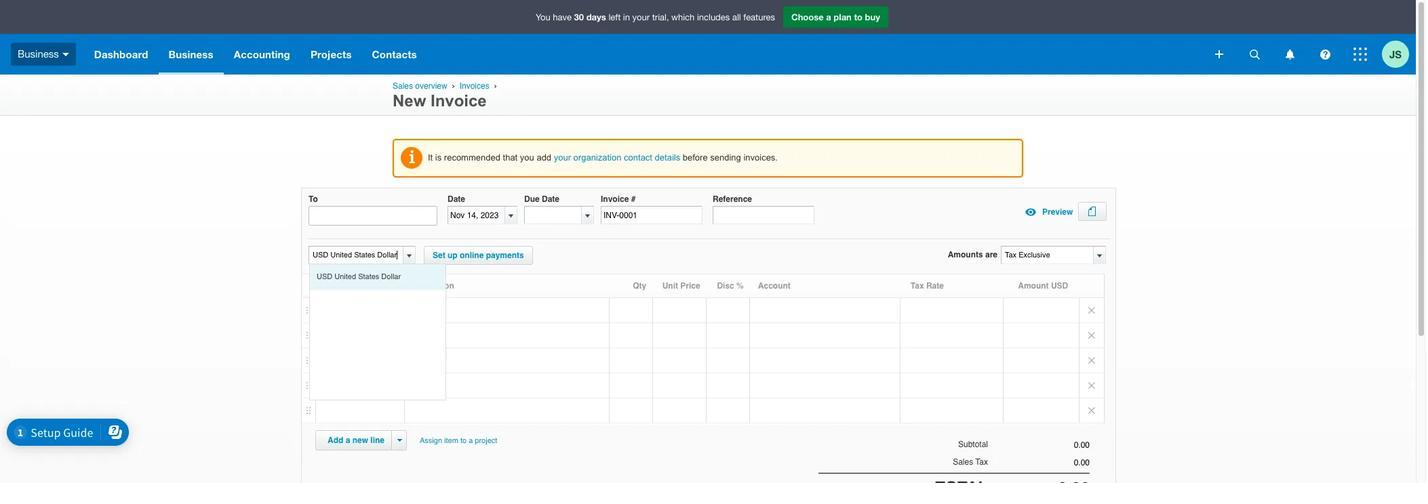 Task type: describe. For each thing, give the bounding box(es) containing it.
0 vertical spatial tax
[[911, 282, 924, 291]]

you
[[536, 12, 551, 22]]

sales overview › invoices › new invoice
[[393, 81, 500, 110]]

business inside popup button
[[18, 48, 59, 60]]

plan
[[834, 12, 852, 22]]

projects
[[311, 48, 352, 60]]

0 horizontal spatial to
[[461, 437, 467, 446]]

recommended
[[444, 153, 501, 163]]

states
[[358, 273, 379, 282]]

0 horizontal spatial svg image
[[1286, 49, 1295, 59]]

3 delete line item image from the top
[[1080, 374, 1105, 398]]

payments
[[486, 251, 524, 261]]

line
[[371, 436, 385, 446]]

dashboard
[[94, 48, 148, 60]]

that
[[503, 153, 518, 163]]

set
[[433, 251, 446, 261]]

description
[[410, 282, 454, 291]]

qty
[[633, 282, 647, 291]]

banner containing js
[[0, 0, 1417, 75]]

assign item to a project link
[[414, 431, 504, 452]]

business inside dropdown button
[[169, 48, 214, 60]]

includes
[[697, 12, 730, 22]]

js
[[1390, 48, 1402, 60]]

%
[[737, 282, 744, 291]]

online
[[460, 251, 484, 261]]

js button
[[1383, 34, 1417, 75]]

before
[[683, 153, 708, 163]]

1 horizontal spatial a
[[469, 437, 473, 446]]

subtotal
[[959, 440, 989, 450]]

accounting
[[234, 48, 290, 60]]

business button
[[0, 34, 84, 75]]

disc
[[717, 282, 735, 291]]

due
[[524, 195, 540, 204]]

2 horizontal spatial svg image
[[1354, 47, 1368, 61]]

contact
[[624, 153, 653, 163]]

1 vertical spatial tax
[[976, 458, 989, 468]]

0 horizontal spatial usd
[[317, 273, 333, 282]]

usd united states dollar
[[317, 273, 401, 282]]

disc %
[[717, 282, 744, 291]]

contacts
[[372, 48, 417, 60]]

item
[[320, 282, 337, 291]]

you
[[520, 153, 535, 163]]

united
[[335, 273, 356, 282]]

assign item to a project
[[420, 437, 498, 446]]

features
[[744, 12, 775, 22]]

a for plan
[[827, 12, 832, 22]]

2 delete line item image from the top
[[1080, 349, 1105, 373]]

is
[[435, 153, 442, 163]]

sales for sales overview › invoices › new invoice
[[393, 81, 413, 91]]

1 date from the left
[[448, 195, 465, 204]]

details
[[655, 153, 681, 163]]

sending
[[711, 153, 741, 163]]

tax rate
[[911, 282, 944, 291]]

new
[[393, 92, 426, 110]]

1 delete line item image from the top
[[1080, 299, 1105, 323]]

to
[[309, 195, 318, 204]]

1 horizontal spatial svg image
[[1216, 50, 1224, 58]]

due date
[[524, 195, 560, 204]]

projects button
[[301, 34, 362, 75]]

navigation inside banner
[[84, 34, 1206, 75]]

project
[[475, 437, 498, 446]]

30
[[574, 12, 584, 22]]

amounts are
[[948, 250, 998, 260]]

amount usd
[[1019, 282, 1069, 291]]

Due Date text field
[[525, 207, 581, 224]]

add
[[537, 153, 552, 163]]

preview link
[[1021, 202, 1074, 223]]

new
[[353, 436, 368, 446]]

unit
[[663, 282, 678, 291]]

accounting button
[[224, 34, 301, 75]]

1 delete line item image from the top
[[1080, 324, 1105, 348]]

price
[[681, 282, 701, 291]]

Reference text field
[[713, 206, 815, 225]]

overview
[[415, 81, 448, 91]]



Task type: vqa. For each thing, say whether or not it's contained in the screenshot.
Preview
yes



Task type: locate. For each thing, give the bounding box(es) containing it.
Date text field
[[448, 207, 505, 224]]

amounts
[[948, 250, 984, 260]]

are
[[986, 250, 998, 260]]

1 horizontal spatial tax
[[976, 458, 989, 468]]

1 horizontal spatial business
[[169, 48, 214, 60]]

it is recommended that you add your organization contact details before sending invoices.
[[428, 153, 778, 163]]

delete line item image
[[1080, 299, 1105, 323], [1080, 399, 1105, 423]]

1 vertical spatial delete line item image
[[1080, 349, 1105, 373]]

svg image
[[1250, 49, 1260, 59], [1216, 50, 1224, 58], [62, 53, 69, 56]]

add
[[328, 436, 344, 446]]

svg image
[[1354, 47, 1368, 61], [1286, 49, 1295, 59], [1321, 49, 1331, 59]]

business button
[[158, 34, 224, 75]]

1 vertical spatial to
[[461, 437, 467, 446]]

usd right the amount
[[1052, 282, 1069, 291]]

your right in in the top of the page
[[633, 12, 650, 22]]

it
[[428, 153, 433, 163]]

2 vertical spatial delete line item image
[[1080, 374, 1105, 398]]

invoices link
[[460, 81, 490, 91]]

1 horizontal spatial your
[[633, 12, 650, 22]]

delete line item image
[[1080, 324, 1105, 348], [1080, 349, 1105, 373], [1080, 374, 1105, 398]]

1 horizontal spatial sales
[[953, 458, 974, 468]]

date up date text field at the top left
[[448, 195, 465, 204]]

0 horizontal spatial tax
[[911, 282, 924, 291]]

a
[[827, 12, 832, 22], [346, 436, 350, 446], [469, 437, 473, 446]]

0 horizontal spatial ›
[[452, 81, 455, 90]]

invoice left #
[[601, 195, 629, 204]]

buy
[[865, 12, 881, 22]]

invoice
[[431, 92, 487, 110], [601, 195, 629, 204]]

contacts button
[[362, 34, 427, 75]]

invoice #
[[601, 195, 636, 204]]

0 horizontal spatial sales
[[393, 81, 413, 91]]

0 horizontal spatial invoice
[[431, 92, 487, 110]]

which
[[672, 12, 695, 22]]

choose a plan to buy
[[792, 12, 881, 22]]

add a new line
[[328, 436, 385, 446]]

0 horizontal spatial business
[[18, 48, 59, 60]]

invoice down invoices
[[431, 92, 487, 110]]

sales for sales tax
[[953, 458, 974, 468]]

Invoice # text field
[[601, 206, 703, 225]]

0 vertical spatial delete line item image
[[1080, 324, 1105, 348]]

0 vertical spatial invoice
[[431, 92, 487, 110]]

days
[[587, 12, 606, 22]]

to right item
[[461, 437, 467, 446]]

None text field
[[989, 459, 1090, 468]]

unit price
[[663, 282, 701, 291]]

2 › from the left
[[494, 81, 497, 90]]

item
[[444, 437, 459, 446]]

date up due date text field
[[542, 195, 560, 204]]

0 horizontal spatial a
[[346, 436, 350, 446]]

1 horizontal spatial svg image
[[1321, 49, 1331, 59]]

your
[[633, 12, 650, 22], [554, 153, 571, 163]]

1 horizontal spatial usd
[[1052, 282, 1069, 291]]

2 date from the left
[[542, 195, 560, 204]]

to left buy
[[854, 12, 863, 22]]

2 horizontal spatial svg image
[[1250, 49, 1260, 59]]

a left project
[[469, 437, 473, 446]]

2 delete line item image from the top
[[1080, 399, 1105, 423]]

your for that
[[554, 153, 571, 163]]

2 horizontal spatial a
[[827, 12, 832, 22]]

1 › from the left
[[452, 81, 455, 90]]

all
[[733, 12, 741, 22]]

in
[[623, 12, 630, 22]]

› left invoices link
[[452, 81, 455, 90]]

assign
[[420, 437, 442, 446]]

invoices
[[460, 81, 490, 91]]

navigation
[[84, 34, 1206, 75]]

1 vertical spatial your
[[554, 153, 571, 163]]

tax down subtotal
[[976, 458, 989, 468]]

preview
[[1043, 208, 1074, 217]]

add a new line link
[[320, 432, 393, 451]]

to
[[854, 12, 863, 22], [461, 437, 467, 446]]

1 horizontal spatial to
[[854, 12, 863, 22]]

left
[[609, 12, 621, 22]]

to inside banner
[[854, 12, 863, 22]]

tax
[[911, 282, 924, 291], [976, 458, 989, 468]]

usd
[[317, 273, 333, 282], [1052, 282, 1069, 291]]

1 horizontal spatial date
[[542, 195, 560, 204]]

you have 30 days left in your trial, which includes all features
[[536, 12, 775, 22]]

invoices.
[[744, 153, 778, 163]]

navigation containing dashboard
[[84, 34, 1206, 75]]

date
[[448, 195, 465, 204], [542, 195, 560, 204]]

sales tax
[[953, 458, 989, 468]]

banner
[[0, 0, 1417, 75]]

your organization contact details link
[[554, 153, 681, 163]]

usd left united
[[317, 273, 333, 282]]

1 vertical spatial sales
[[953, 458, 974, 468]]

set up online payments
[[433, 251, 524, 261]]

None text field
[[309, 247, 401, 264], [1002, 247, 1093, 264], [989, 441, 1090, 451], [989, 479, 1090, 484], [309, 247, 401, 264], [1002, 247, 1093, 264], [989, 441, 1090, 451], [989, 479, 1090, 484]]

sales inside sales overview › invoices › new invoice
[[393, 81, 413, 91]]

more add line options... image
[[397, 440, 402, 442]]

#
[[631, 195, 636, 204]]

1 vertical spatial delete line item image
[[1080, 399, 1105, 423]]

a inside banner
[[827, 12, 832, 22]]

1 vertical spatial invoice
[[601, 195, 629, 204]]

a for new
[[346, 436, 350, 446]]

sales up new at the top left of page
[[393, 81, 413, 91]]

0 vertical spatial your
[[633, 12, 650, 22]]

0 horizontal spatial svg image
[[62, 53, 69, 56]]

trial,
[[652, 12, 669, 22]]

0 vertical spatial delete line item image
[[1080, 299, 1105, 323]]

your inside you have 30 days left in your trial, which includes all features
[[633, 12, 650, 22]]

0 horizontal spatial your
[[554, 153, 571, 163]]

your for days
[[633, 12, 650, 22]]

0 horizontal spatial date
[[448, 195, 465, 204]]

account
[[758, 282, 791, 291]]

sales down subtotal
[[953, 458, 974, 468]]

sales overview link
[[393, 81, 448, 91]]

invoice inside sales overview › invoices › new invoice
[[431, 92, 487, 110]]

a right the add
[[346, 436, 350, 446]]

1 horizontal spatial ›
[[494, 81, 497, 90]]

rate
[[927, 282, 944, 291]]

1 horizontal spatial invoice
[[601, 195, 629, 204]]

up
[[448, 251, 458, 261]]

› right invoices
[[494, 81, 497, 90]]

have
[[553, 12, 572, 22]]

set up online payments link
[[424, 246, 533, 265]]

sales
[[393, 81, 413, 91], [953, 458, 974, 468]]

choose
[[792, 12, 824, 22]]

0 vertical spatial to
[[854, 12, 863, 22]]

your right add
[[554, 153, 571, 163]]

organization
[[574, 153, 622, 163]]

0 vertical spatial sales
[[393, 81, 413, 91]]

tax left rate at the right of the page
[[911, 282, 924, 291]]

amount
[[1019, 282, 1049, 291]]

svg image inside business popup button
[[62, 53, 69, 56]]

dollar
[[382, 273, 401, 282]]

dashboard link
[[84, 34, 158, 75]]

a left plan
[[827, 12, 832, 22]]

reference
[[713, 195, 752, 204]]



